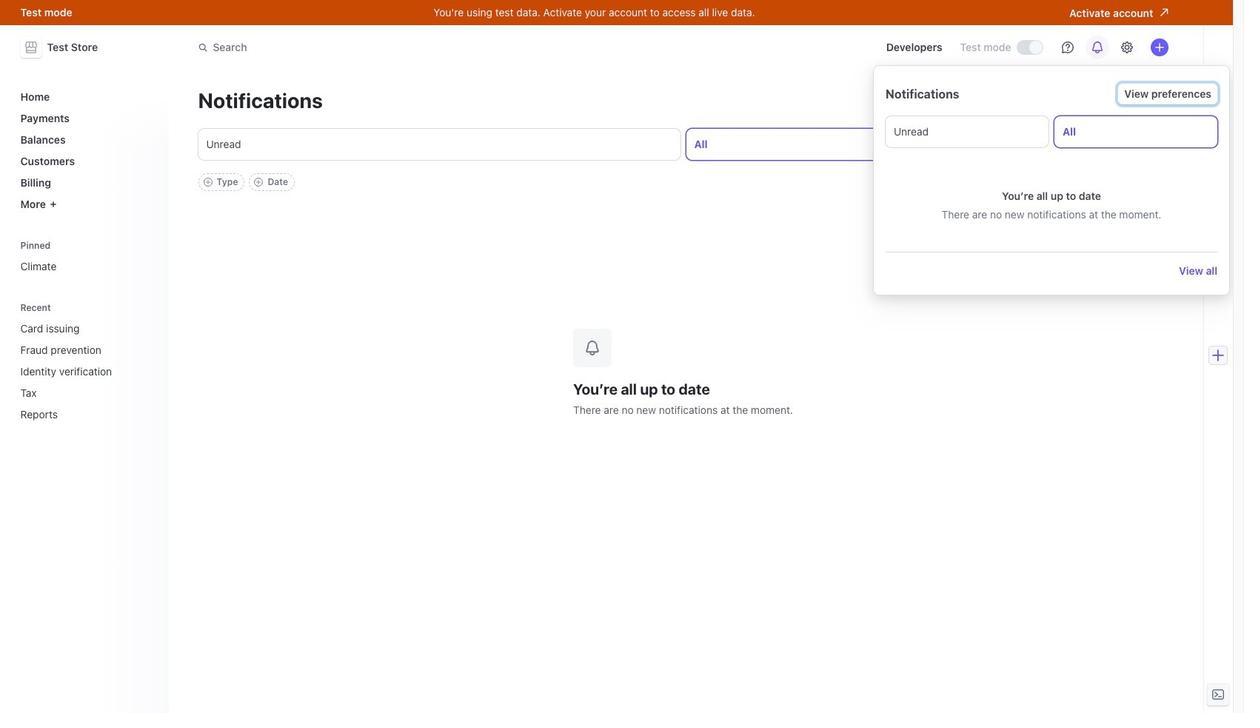 Task type: vqa. For each thing, say whether or not it's contained in the screenshot.
svg image
no



Task type: describe. For each thing, give the bounding box(es) containing it.
notifications image
[[1091, 41, 1103, 53]]

2 recent element from the top
[[14, 316, 160, 427]]

1 recent element from the top
[[14, 302, 160, 427]]

Search text field
[[189, 34, 607, 61]]

settings image
[[1121, 41, 1133, 53]]



Task type: locate. For each thing, give the bounding box(es) containing it.
None search field
[[189, 34, 607, 61]]

help image
[[1062, 41, 1074, 53]]

recent element
[[14, 302, 160, 427], [14, 316, 160, 427]]

add type image
[[203, 178, 212, 187]]

tab list
[[886, 116, 1218, 147], [198, 129, 1168, 160]]

pinned element
[[14, 240, 160, 278]]

toolbar
[[198, 173, 295, 191]]

core navigation links element
[[14, 84, 160, 216]]

add date image
[[254, 178, 263, 187]]

Test mode checkbox
[[1017, 41, 1042, 54]]



